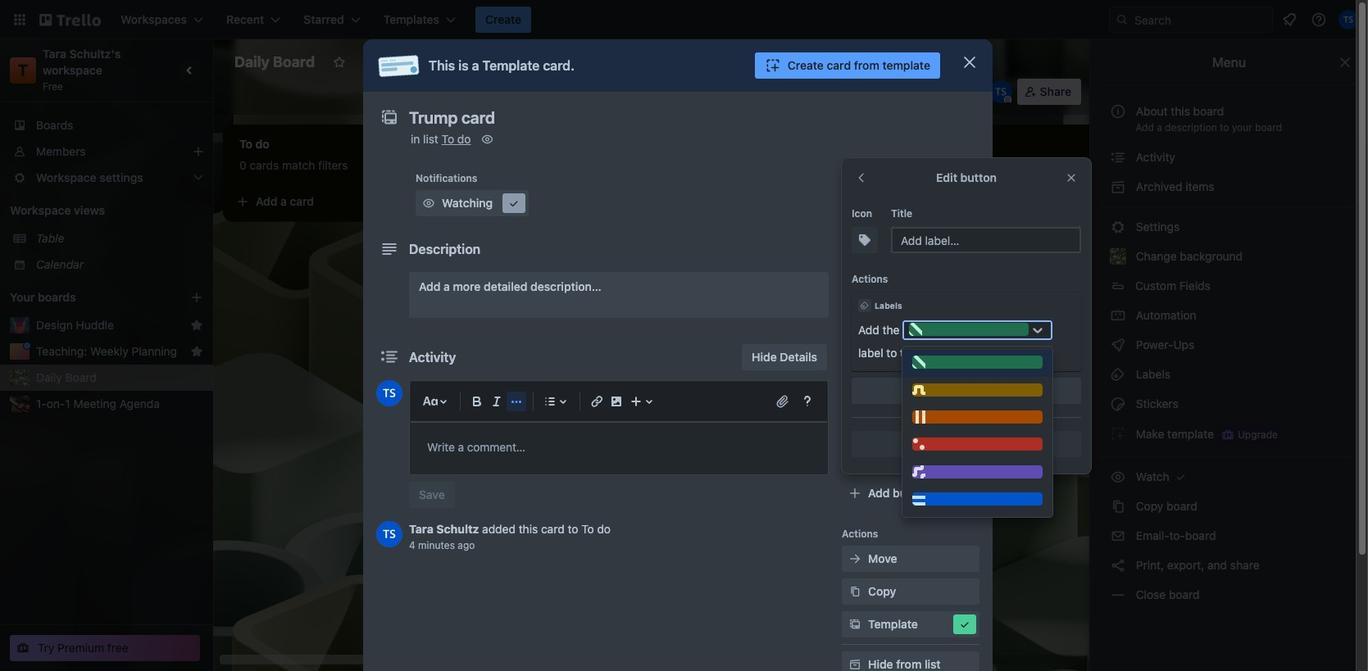 Task type: vqa. For each thing, say whether or not it's contained in the screenshot.
Trello
no



Task type: locate. For each thing, give the bounding box(es) containing it.
detailed
[[484, 280, 527, 293]]

italic ⌘i image
[[487, 392, 507, 412]]

close
[[1136, 588, 1166, 602]]

automation button
[[721, 79, 817, 105]]

0 horizontal spatial labels link
[[842, 216, 980, 243]]

0 horizontal spatial automation
[[744, 84, 807, 98]]

3 match from the left
[[981, 158, 1013, 172]]

daily board up 1
[[36, 371, 97, 384]]

sm image left archived
[[1110, 179, 1126, 195]]

0 horizontal spatial cards
[[250, 158, 279, 172]]

starred icon image right planning
[[190, 345, 203, 358]]

actions up move
[[842, 528, 878, 540]]

copy board
[[1133, 499, 1197, 513]]

copy inside copy link
[[868, 584, 896, 598]]

1 vertical spatial fields
[[913, 353, 945, 367]]

activity up archived
[[1133, 150, 1175, 164]]

table link
[[36, 230, 203, 247]]

1 horizontal spatial copy
[[1136, 499, 1164, 513]]

the
[[883, 323, 900, 337], [900, 346, 917, 360]]

template button
[[842, 612, 980, 638]]

visible
[[449, 55, 483, 69]]

template right from
[[882, 58, 930, 72]]

template down copy link
[[868, 617, 918, 631]]

custom fields button down cover link
[[842, 353, 980, 369]]

1 vertical spatial the
[[900, 346, 917, 360]]

description
[[409, 242, 481, 257]]

1 vertical spatial labels link
[[1100, 362, 1358, 388]]

match
[[282, 158, 315, 172], [515, 158, 548, 172], [981, 158, 1013, 172]]

2 horizontal spatial filters
[[1017, 158, 1047, 172]]

color: purple, title: none image
[[913, 465, 1042, 478]]

this inside about this board add a description to your board
[[1171, 104, 1190, 118]]

0 vertical spatial this
[[1171, 104, 1190, 118]]

copy for copy board
[[1136, 499, 1164, 513]]

0 vertical spatial custom fields button
[[1100, 273, 1358, 299]]

add button button down "color: orange, title: none" image
[[852, 431, 1081, 457]]

0 horizontal spatial the
[[883, 323, 900, 337]]

automation down change
[[1133, 308, 1197, 322]]

daily board left star or unstar board icon
[[234, 53, 315, 71]]

ups inside button
[[687, 84, 708, 98]]

a inside about this board add a description to your board
[[1157, 121, 1162, 134]]

labels down title
[[868, 222, 904, 236]]

meeting
[[73, 397, 116, 411]]

sm image inside watch link
[[1173, 469, 1189, 485]]

star or unstar board image
[[333, 56, 346, 69]]

workspace visible button
[[356, 49, 493, 75]]

1 horizontal spatial workspace
[[385, 55, 446, 69]]

0 vertical spatial custom fields
[[1135, 279, 1211, 293]]

0 vertical spatial daily
[[234, 53, 270, 71]]

to left your
[[1220, 121, 1229, 134]]

0 vertical spatial fields
[[1179, 279, 1211, 293]]

1 horizontal spatial template
[[868, 617, 918, 631]]

0 horizontal spatial tara schultz (taraschultz7) image
[[376, 380, 403, 407]]

ups
[[687, 84, 708, 98], [1174, 338, 1195, 352], [876, 395, 895, 407], [931, 419, 953, 433]]

1 horizontal spatial to
[[581, 522, 594, 536]]

1 horizontal spatial custom fields button
[[1100, 273, 1358, 299]]

1 vertical spatial custom
[[868, 353, 910, 367]]

copy up email-
[[1136, 499, 1164, 513]]

1 vertical spatial power-ups
[[1133, 338, 1198, 352]]

the down cover link
[[900, 346, 917, 360]]

0 horizontal spatial to
[[442, 132, 454, 146]]

1-on-1 meeting agenda link
[[36, 396, 203, 412]]

add a card button
[[230, 189, 413, 215], [462, 189, 646, 215]]

board link
[[497, 49, 566, 75]]

1 horizontal spatial custom fields
[[1135, 279, 1211, 293]]

1 horizontal spatial 0 cards match filters
[[472, 158, 581, 172]]

0 vertical spatial labels link
[[842, 216, 980, 243]]

a inside "link"
[[444, 280, 450, 293]]

3 filters from the left
[[1017, 158, 1047, 172]]

watching down notifications on the left top
[[442, 196, 493, 210]]

t
[[18, 61, 28, 80]]

sm image left print,
[[1110, 557, 1126, 574]]

copy
[[1136, 499, 1164, 513], [868, 584, 896, 598]]

1 horizontal spatial add a card button
[[462, 189, 646, 215]]

create
[[485, 12, 522, 26], [788, 58, 824, 72]]

boards link
[[0, 112, 213, 139]]

free
[[107, 641, 128, 655]]

1 horizontal spatial watching
[[551, 84, 602, 98]]

1 horizontal spatial add button
[[936, 437, 997, 451]]

0 vertical spatial daily board
[[234, 53, 315, 71]]

daily
[[234, 53, 270, 71], [36, 371, 62, 384]]

1 vertical spatial add button
[[868, 486, 929, 500]]

labels link up checklist link
[[842, 216, 980, 243]]

0 horizontal spatial add button
[[868, 486, 929, 500]]

0 cards match filters
[[239, 158, 348, 172], [472, 158, 581, 172], [938, 158, 1047, 172]]

2 horizontal spatial match
[[981, 158, 1013, 172]]

to inside tara schultz added this card to to do 4 minutes ago
[[568, 522, 578, 536]]

0 vertical spatial the
[[883, 323, 900, 337]]

lists image
[[540, 392, 560, 412]]

fields
[[1179, 279, 1211, 293], [913, 353, 945, 367]]

board up 1
[[65, 371, 97, 384]]

power-ups down primary 'element' at the top of the page
[[648, 84, 708, 98]]

color: green, title: none image
[[909, 323, 1029, 336], [913, 356, 1042, 369]]

board right your
[[1255, 121, 1282, 134]]

add button
[[936, 437, 997, 451], [868, 486, 929, 500]]

this right added
[[519, 522, 538, 536]]

add inside about this board add a description to your board
[[1136, 121, 1154, 134]]

workspace inside button
[[385, 55, 446, 69]]

workspace up table
[[10, 203, 71, 217]]

0 vertical spatial color: green, title: none image
[[909, 323, 1029, 336]]

to right added
[[568, 522, 578, 536]]

1 vertical spatial to
[[581, 522, 594, 536]]

1 vertical spatial custom fields
[[868, 353, 945, 367]]

create up the automation button
[[788, 58, 824, 72]]

1-on-1 meeting agenda
[[36, 397, 160, 411]]

more
[[453, 280, 481, 293]]

tara up workspace
[[43, 47, 66, 61]]

1 vertical spatial this
[[519, 522, 538, 536]]

automation down add power-ups link
[[842, 461, 898, 473]]

starred icon image for design huddle
[[190, 319, 203, 332]]

2 horizontal spatial power-ups
[[1133, 338, 1198, 352]]

automation down create card from template button
[[744, 84, 807, 98]]

copy for copy
[[868, 584, 896, 598]]

Board name text field
[[226, 49, 323, 75]]

tara up 4 at the left bottom of page
[[409, 522, 434, 536]]

0 horizontal spatial add a card button
[[230, 189, 413, 215]]

0 horizontal spatial activity
[[409, 350, 456, 365]]

power-ups
[[648, 84, 708, 98], [1133, 338, 1198, 352], [842, 395, 895, 407]]

1 vertical spatial watching
[[442, 196, 493, 210]]

add button button
[[852, 431, 1081, 457], [842, 480, 980, 507]]

0 vertical spatial tara
[[43, 47, 66, 61]]

clear
[[927, 84, 955, 98]]

email-
[[1136, 529, 1169, 543]]

copy down move
[[868, 584, 896, 598]]

1 horizontal spatial cards
[[482, 158, 512, 172]]

actions
[[852, 273, 888, 285], [842, 528, 878, 540]]

2 0 cards match filters from the left
[[472, 158, 581, 172]]

1 vertical spatial daily
[[36, 371, 62, 384]]

color: blue, title: none image
[[913, 493, 1042, 506]]

None text field
[[401, 103, 942, 133]]

and
[[1208, 558, 1227, 572]]

customize views image
[[575, 54, 591, 71]]

0 horizontal spatial fields
[[913, 353, 945, 367]]

1 horizontal spatial daily
[[234, 53, 270, 71]]

starred icon image down add board image
[[190, 319, 203, 332]]

board
[[1193, 104, 1224, 118], [1255, 121, 1282, 134], [1167, 499, 1197, 513], [1185, 529, 1216, 543], [1169, 588, 1200, 602]]

1 vertical spatial custom fields button
[[842, 353, 980, 369]]

activity
[[1133, 150, 1175, 164], [409, 350, 456, 365]]

starred icon image
[[190, 319, 203, 332], [190, 345, 203, 358]]

1 vertical spatial automation
[[1133, 308, 1197, 322]]

copy inside copy board link
[[1136, 499, 1164, 513]]

sm image up template button
[[847, 584, 863, 600]]

template up create from template… image
[[876, 166, 919, 178]]

ups down automation link on the top right of page
[[1174, 338, 1195, 352]]

power- inside 'link'
[[1136, 338, 1174, 352]]

sm image
[[721, 79, 744, 102], [479, 131, 496, 148], [1110, 149, 1126, 166], [506, 195, 522, 212], [1110, 219, 1126, 235], [847, 221, 863, 238], [1110, 307, 1126, 324], [847, 320, 863, 336], [1110, 337, 1126, 353], [1110, 366, 1126, 383], [1110, 396, 1126, 412], [1110, 425, 1126, 442], [1110, 469, 1126, 485], [1110, 498, 1126, 515], [1110, 528, 1126, 544], [1110, 587, 1126, 603], [847, 616, 863, 633], [957, 616, 973, 633], [847, 657, 863, 671]]

1 vertical spatial create
[[788, 58, 824, 72]]

editor toolbar toolbar
[[417, 389, 821, 415]]

labels up cover
[[875, 301, 902, 311]]

members link down boards
[[0, 139, 213, 165]]

1 vertical spatial do
[[597, 522, 611, 536]]

workspace left is
[[385, 55, 446, 69]]

planning
[[132, 344, 177, 358]]

0 horizontal spatial do
[[457, 132, 471, 146]]

1 horizontal spatial tara
[[409, 522, 434, 536]]

custom fields for add to template
[[868, 353, 945, 367]]

0 horizontal spatial members link
[[0, 139, 213, 165]]

sm image down notifications on the left top
[[421, 195, 437, 212]]

power-ups up stickers
[[1133, 338, 1198, 352]]

power-ups inside button
[[648, 84, 708, 98]]

add button up move link
[[868, 486, 929, 500]]

make
[[1136, 427, 1164, 441]]

add
[[1136, 121, 1154, 134], [842, 166, 861, 178], [256, 194, 277, 208], [489, 194, 510, 208], [419, 280, 441, 293], [858, 323, 879, 337], [943, 384, 964, 398], [868, 419, 890, 433], [936, 437, 958, 451], [868, 486, 890, 500]]

button up move link
[[893, 486, 929, 500]]

your boards with 4 items element
[[10, 288, 166, 307]]

template
[[482, 58, 540, 73], [868, 617, 918, 631]]

ups left the automation button
[[687, 84, 708, 98]]

Search field
[[1129, 7, 1272, 32]]

huddle
[[76, 318, 114, 332]]

views
[[74, 203, 105, 217]]

copy board link
[[1100, 494, 1358, 520]]

1 horizontal spatial add a card
[[489, 194, 547, 208]]

sm image up copy board
[[1173, 469, 1189, 485]]

0 horizontal spatial power-ups
[[648, 84, 708, 98]]

custom down change
[[1135, 279, 1176, 293]]

0 vertical spatial to
[[442, 132, 454, 146]]

0 vertical spatial tara schultz (taraschultz7) image
[[1339, 10, 1358, 30]]

ago
[[458, 539, 475, 552]]

0 vertical spatial starred icon image
[[190, 319, 203, 332]]

1 horizontal spatial board
[[273, 53, 315, 71]]

watching down customize views image in the top of the page
[[551, 84, 602, 98]]

attachment button
[[842, 282, 980, 308]]

1 horizontal spatial members link
[[842, 184, 980, 210]]

Add label… text field
[[891, 227, 1081, 253]]

teaching: weekly planning button
[[36, 343, 184, 360]]

template inside button
[[868, 617, 918, 631]]

tara for schultz's
[[43, 47, 66, 61]]

sm image inside automation link
[[1110, 307, 1126, 324]]

1 horizontal spatial fields
[[1179, 279, 1211, 293]]

1 vertical spatial members
[[868, 189, 919, 203]]

this
[[1171, 104, 1190, 118], [519, 522, 538, 536]]

0 horizontal spatial this
[[519, 522, 538, 536]]

members link down add to template
[[842, 184, 980, 210]]

1 vertical spatial tara
[[409, 522, 434, 536]]

custom for menu
[[1135, 279, 1176, 293]]

fields up +
[[913, 353, 945, 367]]

power-ups down label
[[842, 395, 895, 407]]

0 horizontal spatial tara schultz (taraschultz7) image
[[376, 521, 403, 548]]

3 0 cards match filters from the left
[[938, 158, 1047, 172]]

custom down add the in the right of the page
[[868, 353, 910, 367]]

color: orange, title: none image
[[913, 411, 1042, 424]]

tara schultz (taraschultz7) image left text styles icon
[[376, 380, 403, 407]]

description
[[1165, 121, 1217, 134]]

power-ups link
[[1100, 332, 1358, 358]]

power-ups inside 'link'
[[1133, 338, 1198, 352]]

tara schultz (taraschultz7) image
[[1339, 10, 1358, 30], [376, 521, 403, 548]]

1 vertical spatial tara schultz (taraschultz7) image
[[376, 380, 403, 407]]

watching for the bottommost watching button
[[442, 196, 493, 210]]

0 vertical spatial custom
[[1135, 279, 1176, 293]]

daily board inside board name text box
[[234, 53, 315, 71]]

custom fields button up automation link on the top right of page
[[1100, 273, 1358, 299]]

actions down the checklist
[[852, 273, 888, 285]]

edit button
[[936, 171, 997, 184]]

board down the export,
[[1169, 588, 1200, 602]]

archived items
[[1133, 180, 1215, 193]]

0 vertical spatial tara schultz (taraschultz7) image
[[989, 80, 1012, 103]]

custom fields down cover link
[[868, 353, 945, 367]]

tara schultz (taraschultz7) image right all
[[989, 80, 1012, 103]]

0 horizontal spatial filters
[[318, 158, 348, 172]]

sm image inside copy link
[[847, 584, 863, 600]]

1 vertical spatial color: green, title: none image
[[913, 356, 1042, 369]]

fields down the change background
[[1179, 279, 1211, 293]]

tara inside tara schultz added this card to to do 4 minutes ago
[[409, 522, 434, 536]]

0 vertical spatial create
[[485, 12, 522, 26]]

board left customize views image in the top of the page
[[524, 55, 557, 69]]

this up description
[[1171, 104, 1190, 118]]

power-
[[648, 84, 687, 98], [1136, 338, 1174, 352], [842, 395, 876, 407], [893, 419, 931, 433]]

clear all
[[927, 84, 970, 98]]

labels link up stickers link
[[1100, 362, 1358, 388]]

labels up stickers
[[1133, 367, 1171, 381]]

1 horizontal spatial custom
[[1135, 279, 1176, 293]]

card.
[[543, 58, 575, 73]]

create inside primary 'element'
[[485, 12, 522, 26]]

do
[[457, 132, 471, 146], [597, 522, 611, 536]]

in
[[411, 132, 420, 146]]

sm image inside close board "link"
[[1110, 587, 1126, 603]]

fields for menu
[[1179, 279, 1211, 293]]

ups down +
[[931, 419, 953, 433]]

tara schultz (taraschultz7) image left 4 at the left bottom of page
[[376, 521, 403, 548]]

watching button down card.
[[521, 79, 611, 105]]

filters
[[318, 158, 348, 172], [551, 158, 581, 172], [1017, 158, 1047, 172]]

added
[[482, 522, 516, 536]]

1 vertical spatial copy
[[868, 584, 896, 598]]

+ add action
[[932, 384, 1001, 398]]

0 horizontal spatial create
[[485, 12, 522, 26]]

sm image inside 'archived items' link
[[1110, 179, 1126, 195]]

create from template… image
[[885, 195, 898, 208]]

button down "color: orange, title: none" image
[[961, 437, 997, 451]]

try premium free
[[38, 641, 128, 655]]

2 vertical spatial automation
[[842, 461, 898, 473]]

add board image
[[190, 291, 203, 304]]

icon
[[852, 207, 872, 220]]

1 vertical spatial tara schultz (taraschultz7) image
[[376, 521, 403, 548]]

agenda
[[119, 397, 160, 411]]

1 horizontal spatial power-ups
[[842, 395, 895, 407]]

settings link
[[1100, 214, 1358, 240]]

color: red, title: none image
[[913, 438, 1042, 451]]

add button down "color: orange, title: none" image
[[936, 437, 997, 451]]

save
[[419, 488, 445, 502]]

1 starred icon image from the top
[[190, 319, 203, 332]]

sm image
[[1110, 179, 1126, 195], [421, 195, 437, 212], [857, 232, 873, 248], [847, 254, 863, 271], [1173, 469, 1189, 485], [847, 551, 863, 567], [1110, 557, 1126, 574], [847, 584, 863, 600]]

0 horizontal spatial daily
[[36, 371, 62, 384]]

0 horizontal spatial members
[[36, 144, 86, 158]]

share
[[1230, 558, 1260, 572]]

to
[[1220, 121, 1229, 134], [864, 166, 874, 178], [887, 346, 897, 360], [568, 522, 578, 536]]

3 cards from the left
[[948, 158, 977, 172]]

create up the this is a template card. on the top left of page
[[485, 12, 522, 26]]

1 vertical spatial template
[[868, 617, 918, 631]]

create from template… image
[[420, 195, 433, 208]]

board up to-
[[1167, 499, 1197, 513]]

members down boards
[[36, 144, 86, 158]]

watching button down notifications on the left top
[[416, 190, 529, 216]]

Main content area, start typing to enter text. text field
[[427, 438, 811, 457]]

0 horizontal spatial daily board
[[36, 371, 97, 384]]

0 vertical spatial watching
[[551, 84, 602, 98]]

tara schultz (taraschultz7) image
[[989, 80, 1012, 103], [376, 380, 403, 407]]

board left star or unstar board icon
[[273, 53, 315, 71]]

boards
[[36, 118, 73, 132]]

0 vertical spatial workspace
[[385, 55, 446, 69]]

sm image left move
[[847, 551, 863, 567]]

fields for add to template
[[913, 353, 945, 367]]

2 starred icon image from the top
[[190, 345, 203, 358]]

1 match from the left
[[282, 158, 315, 172]]

0 vertical spatial template
[[882, 58, 930, 72]]

1 horizontal spatial daily board
[[234, 53, 315, 71]]

1 horizontal spatial the
[[900, 346, 917, 360]]

workspace
[[43, 63, 102, 77]]

custom
[[1135, 279, 1176, 293], [868, 353, 910, 367]]

sm image down icon
[[857, 232, 873, 248]]

add button for top add button "button"
[[936, 437, 997, 451]]

tara inside the tara schultz's workspace free
[[43, 47, 66, 61]]

settings
[[1133, 220, 1180, 234]]

tara schultz (taraschultz7) image right open information menu image
[[1339, 10, 1358, 30]]

template down the create button
[[482, 58, 540, 73]]

custom fields down the change background
[[1135, 279, 1211, 293]]

activity up text styles icon
[[409, 350, 456, 365]]

0 vertical spatial copy
[[1136, 499, 1164, 513]]

1 vertical spatial add button button
[[842, 480, 980, 507]]

1 add a card button from the left
[[230, 189, 413, 215]]

search image
[[1116, 13, 1129, 26]]

your boards
[[10, 290, 76, 304]]

daily board
[[234, 53, 315, 71], [36, 371, 97, 384]]

this inside tara schultz added this card to to do 4 minutes ago
[[519, 522, 538, 536]]

sm image inside stickers link
[[1110, 396, 1126, 412]]

add button button up move link
[[842, 480, 980, 507]]

to inside about this board add a description to your board
[[1220, 121, 1229, 134]]

button right edit
[[960, 171, 997, 184]]

sm image left the checklist
[[847, 254, 863, 271]]

0 vertical spatial add button button
[[852, 431, 1081, 457]]

the up "label to the card"
[[883, 323, 900, 337]]

1 vertical spatial workspace
[[10, 203, 71, 217]]

members up title
[[868, 189, 919, 203]]

template right make on the right bottom of page
[[1168, 427, 1214, 441]]

change
[[1136, 249, 1177, 263]]

details
[[780, 350, 817, 364]]

1 horizontal spatial filters
[[551, 158, 581, 172]]

email-to-board
[[1133, 529, 1216, 543]]

save button
[[409, 482, 455, 508]]

1 horizontal spatial this
[[1171, 104, 1190, 118]]



Task type: describe. For each thing, give the bounding box(es) containing it.
title
[[891, 207, 913, 220]]

close popover image
[[1065, 171, 1078, 184]]

1 vertical spatial members link
[[842, 184, 980, 210]]

workspace for workspace visible
[[385, 55, 446, 69]]

move
[[868, 552, 897, 566]]

watching for the topmost watching button
[[551, 84, 602, 98]]

1 horizontal spatial tara schultz (taraschultz7) image
[[1339, 10, 1358, 30]]

power- inside button
[[648, 84, 687, 98]]

primary element
[[0, 0, 1368, 39]]

automation inside button
[[744, 84, 807, 98]]

close board link
[[1100, 582, 1358, 608]]

1 0 cards match filters from the left
[[239, 158, 348, 172]]

calendar link
[[36, 257, 203, 273]]

in list to do
[[411, 132, 471, 146]]

card inside tara schultz added this card to to do 4 minutes ago
[[541, 522, 565, 536]]

create for create card from template
[[788, 58, 824, 72]]

open information menu image
[[1311, 11, 1327, 28]]

sm image inside move link
[[847, 551, 863, 567]]

design
[[36, 318, 73, 332]]

add the
[[858, 323, 900, 337]]

sm image inside "email-to-board" link
[[1110, 528, 1126, 544]]

to inside tara schultz added this card to to do 4 minutes ago
[[581, 522, 594, 536]]

design huddle button
[[36, 317, 184, 334]]

board up description
[[1193, 104, 1224, 118]]

custom for add to template
[[868, 353, 910, 367]]

label to the card
[[858, 346, 944, 360]]

1 horizontal spatial labels link
[[1100, 362, 1358, 388]]

share button
[[1017, 79, 1081, 105]]

2 horizontal spatial automation
[[1133, 308, 1197, 322]]

t link
[[10, 57, 36, 84]]

1 horizontal spatial tara schultz (taraschultz7) image
[[989, 80, 1012, 103]]

teaching: weekly planning
[[36, 344, 177, 358]]

sm image inside watch link
[[1110, 469, 1126, 485]]

create card from template button
[[755, 52, 940, 79]]

2 match from the left
[[515, 158, 548, 172]]

sm image inside settings link
[[1110, 219, 1126, 235]]

ups up add power-ups
[[876, 395, 895, 407]]

cover
[[868, 321, 900, 334]]

1
[[65, 397, 70, 411]]

1-
[[36, 397, 47, 411]]

button for the bottom add button "button"
[[893, 486, 929, 500]]

0 vertical spatial members
[[36, 144, 86, 158]]

print, export, and share
[[1133, 558, 1260, 572]]

copy link
[[842, 579, 980, 605]]

sm image inside power-ups 'link'
[[1110, 337, 1126, 353]]

0 notifications image
[[1280, 10, 1299, 30]]

edit
[[936, 171, 958, 184]]

tara for schultz
[[409, 522, 434, 536]]

2 horizontal spatial board
[[524, 55, 557, 69]]

is
[[458, 58, 469, 73]]

label
[[858, 346, 883, 360]]

0 vertical spatial button
[[960, 171, 997, 184]]

archived items link
[[1100, 174, 1358, 200]]

export,
[[1167, 558, 1204, 572]]

2 cards from the left
[[482, 158, 512, 172]]

sm image inside checklist link
[[847, 254, 863, 271]]

table
[[36, 231, 64, 245]]

share
[[1040, 84, 1071, 98]]

custom fields button for menu
[[1100, 273, 1358, 299]]

return to previous screen image
[[855, 171, 868, 184]]

to up icon
[[864, 166, 874, 178]]

email-to-board link
[[1100, 523, 1358, 549]]

board inside text box
[[273, 53, 315, 71]]

image image
[[607, 392, 626, 412]]

4
[[409, 539, 415, 552]]

add power-ups link
[[842, 413, 980, 439]]

custom fields button for add to template
[[842, 353, 980, 369]]

1 vertical spatial template
[[876, 166, 919, 178]]

design huddle
[[36, 318, 114, 332]]

your
[[10, 290, 35, 304]]

custom fields for menu
[[1135, 279, 1211, 293]]

free
[[43, 80, 63, 93]]

change background link
[[1100, 243, 1358, 270]]

0 horizontal spatial board
[[65, 371, 97, 384]]

ups inside 'link'
[[1174, 338, 1195, 352]]

premium
[[58, 641, 104, 655]]

add power-ups
[[868, 419, 953, 433]]

to-
[[1169, 529, 1185, 543]]

change background
[[1133, 249, 1243, 263]]

this
[[429, 58, 455, 73]]

schultz
[[436, 522, 479, 536]]

archived
[[1136, 180, 1183, 193]]

to do link
[[442, 132, 471, 146]]

board inside "link"
[[1169, 588, 1200, 602]]

2 add a card from the left
[[489, 194, 547, 208]]

sm image inside cover link
[[847, 320, 863, 336]]

template inside create card from template button
[[882, 58, 930, 72]]

0 vertical spatial watching button
[[521, 79, 611, 105]]

activity link
[[1100, 144, 1358, 171]]

button for top add button "button"
[[961, 437, 997, 451]]

0 vertical spatial labels
[[868, 222, 904, 236]]

watch link
[[1100, 464, 1358, 490]]

0 vertical spatial do
[[457, 132, 471, 146]]

notifications
[[416, 172, 477, 184]]

1 vertical spatial activity
[[409, 350, 456, 365]]

0 vertical spatial members link
[[0, 139, 213, 165]]

your
[[1232, 121, 1252, 134]]

create card from template
[[788, 58, 930, 72]]

board up print, export, and share
[[1185, 529, 1216, 543]]

add inside "link"
[[419, 280, 441, 293]]

0 vertical spatial template
[[482, 58, 540, 73]]

text styles image
[[421, 392, 440, 412]]

hide
[[752, 350, 777, 364]]

minutes
[[418, 539, 455, 552]]

attach and insert link image
[[775, 393, 791, 410]]

close dialog image
[[960, 52, 980, 72]]

tara schultz added this card to to do 4 minutes ago
[[409, 522, 611, 552]]

2 vertical spatial template
[[1168, 427, 1214, 441]]

2 vertical spatial labels
[[1133, 367, 1171, 381]]

this is a template card.
[[429, 58, 575, 73]]

color: yellow, title: none image
[[913, 383, 1042, 396]]

1 vertical spatial labels
[[875, 301, 902, 311]]

menu
[[1212, 55, 1246, 70]]

add a more detailed description… link
[[409, 272, 829, 318]]

cover link
[[842, 315, 980, 341]]

0 vertical spatial actions
[[852, 273, 888, 285]]

sm image inside copy board link
[[1110, 498, 1126, 515]]

sm image inside the automation button
[[721, 79, 744, 102]]

link image
[[587, 392, 607, 412]]

more formatting image
[[507, 392, 526, 412]]

checklist
[[868, 255, 919, 269]]

1 horizontal spatial activity
[[1133, 150, 1175, 164]]

about this board add a description to your board
[[1136, 104, 1282, 134]]

1 add a card from the left
[[256, 194, 314, 208]]

add to template
[[842, 166, 919, 178]]

do inside tara schultz added this card to to do 4 minutes ago
[[597, 522, 611, 536]]

upgrade button
[[1218, 425, 1281, 445]]

1 vertical spatial actions
[[842, 528, 878, 540]]

2 filters from the left
[[551, 158, 581, 172]]

1 cards from the left
[[250, 158, 279, 172]]

workspace for workspace views
[[10, 203, 71, 217]]

power-ups button
[[616, 79, 718, 105]]

create for create
[[485, 12, 522, 26]]

daily board link
[[36, 370, 203, 386]]

card inside create card from template button
[[827, 58, 851, 72]]

open help dialog image
[[798, 392, 817, 412]]

to right label
[[887, 346, 897, 360]]

add a more detailed description…
[[419, 280, 601, 293]]

workspace visible
[[385, 55, 483, 69]]

add button for the bottom add button "button"
[[868, 486, 929, 500]]

stickers link
[[1100, 391, 1358, 417]]

background
[[1180, 249, 1243, 263]]

starred icon image for teaching: weekly planning
[[190, 345, 203, 358]]

clear all button
[[920, 79, 977, 105]]

watch
[[1133, 470, 1173, 484]]

on-
[[47, 397, 65, 411]]

move link
[[842, 546, 980, 572]]

1 filters from the left
[[318, 158, 348, 172]]

items
[[1186, 180, 1215, 193]]

make template
[[1133, 427, 1214, 441]]

1 vertical spatial daily board
[[36, 371, 97, 384]]

1 horizontal spatial automation
[[842, 461, 898, 473]]

1 horizontal spatial members
[[868, 189, 919, 203]]

4 minutes ago link
[[409, 539, 475, 552]]

2 vertical spatial power-ups
[[842, 395, 895, 407]]

2 add a card button from the left
[[462, 189, 646, 215]]

teaching:
[[36, 344, 87, 358]]

list
[[423, 132, 438, 146]]

sm image inside print, export, and share link
[[1110, 557, 1126, 574]]

tara schultz's workspace link
[[43, 47, 124, 77]]

sm image inside activity link
[[1110, 149, 1126, 166]]

bold ⌘b image
[[467, 392, 487, 412]]

daily inside board name text box
[[234, 53, 270, 71]]

1 vertical spatial watching button
[[416, 190, 529, 216]]



